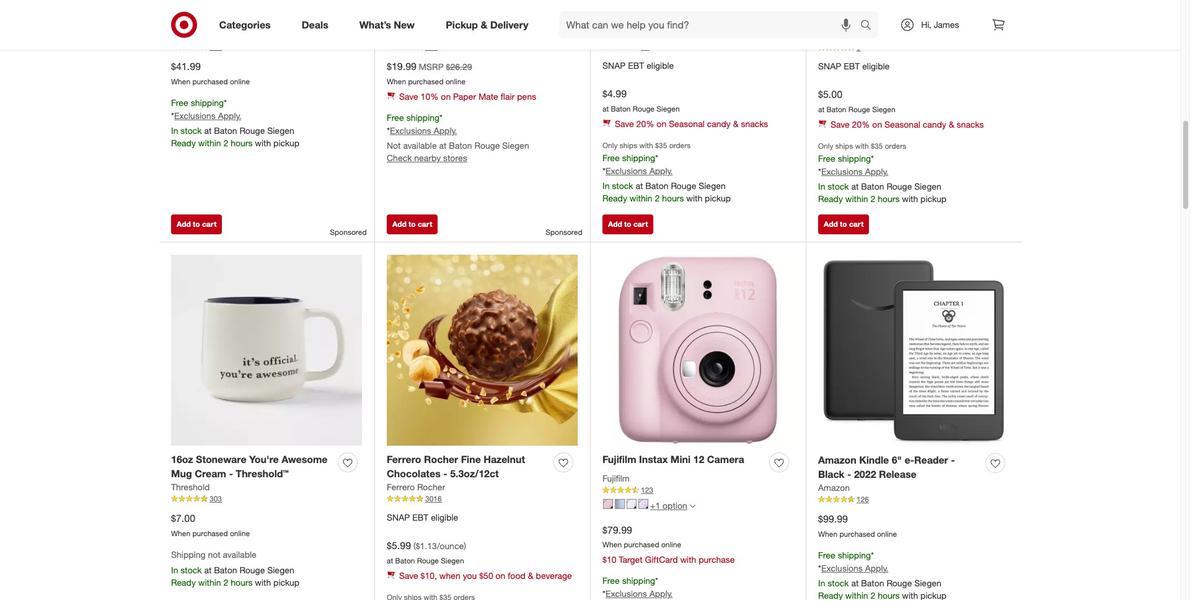 Task type: vqa. For each thing, say whether or not it's contained in the screenshot.
the Check nearby stores button for Christmas Honeycomb Trees - Spritz™
no



Task type: locate. For each thing, give the bounding box(es) containing it.
1 add from the left
[[177, 220, 191, 229]]

0 horizontal spatial holiday
[[701, 2, 736, 14]]

lego up and
[[171, 2, 199, 14]]

10309
[[293, 16, 321, 28]]

4 cart from the left
[[849, 220, 864, 229]]

favorite
[[925, 16, 962, 29], [818, 30, 849, 41]]

on right 10%
[[441, 91, 451, 102]]

mate left flair at the left of the page
[[479, 91, 498, 102]]

ferrero for ferrero rocher fine hazelnut chocolates - 5.3oz/12ct
[[387, 453, 421, 466]]

add to cart for paper mate flair 24pk felt pens 0.7mm medium tip multicolored
[[392, 220, 432, 229]]

within
[[198, 138, 221, 148], [630, 193, 652, 203], [845, 193, 868, 204], [198, 577, 221, 587]]

chocolate
[[856, 2, 905, 15], [625, 30, 665, 40]]

1 horizontal spatial snap ebt eligible
[[602, 60, 674, 71]]

0 vertical spatial rocher
[[424, 453, 458, 466]]

ferrero inside ferrero rocher fine hazelnut chocolates - 5.3oz/12ct
[[387, 453, 421, 466]]

save down $5.00 at baton rouge siegen on the top right of page
[[831, 119, 850, 130]]

chocolate for holiday
[[856, 2, 905, 15]]

1 horizontal spatial ebt
[[628, 60, 644, 71]]

purchased
[[192, 77, 228, 86], [408, 77, 444, 86], [192, 529, 228, 538], [840, 529, 875, 539], [624, 540, 659, 549]]

shipping inside free shipping * * exclusions apply. not available at baton rouge siegen check nearby stores
[[406, 112, 440, 123]]

add to cart button for paper mate flair 24pk felt pens 0.7mm medium tip multicolored
[[387, 215, 438, 235]]

1 vertical spatial chocolate
[[625, 30, 665, 40]]

save for $5.00
[[831, 119, 850, 130]]

online up shipping not available in stock at  baton rouge siegen ready within 2 hours with pickup
[[230, 529, 250, 538]]

eligible down day
[[862, 61, 890, 71]]

2022
[[854, 468, 876, 481]]

dove down christmas
[[602, 30, 622, 40]]

rocher inside ferrero rocher fine hazelnut chocolates - 5.3oz/12ct
[[424, 453, 458, 466]]

126 link
[[818, 494, 1010, 505]]

paper inside 'paper mate flair 24pk felt pens 0.7mm medium tip multicolored'
[[387, 2, 415, 14]]

1 horizontal spatial only ships with $35 orders free shipping * * exclusions apply. in stock at  baton rouge siegen ready within 2 hours with pickup
[[818, 141, 947, 204]]

- left 2022
[[847, 468, 851, 481]]

online inside $7.00 when purchased online
[[230, 529, 250, 538]]

fujifilm link
[[602, 473, 630, 485]]

dove inside dove cherry cordial holiday christmas candy - 7.94oz
[[602, 2, 626, 14]]

ebt for $4.99
[[628, 60, 644, 71]]

search
[[855, 20, 885, 32]]

ferrero rocher
[[387, 482, 445, 492]]

4 add to cart from the left
[[824, 220, 864, 229]]

1 dove from the top
[[602, 2, 626, 14]]

ebt down 5
[[844, 61, 860, 71]]

only down $4.99
[[602, 141, 618, 150]]

e-
[[905, 454, 914, 466]]

0 vertical spatial lego
[[171, 2, 199, 14]]

fujifilm up fujifilm link
[[602, 453, 636, 466]]

purchased down "$41.99" at left
[[192, 77, 228, 86]]

$41.99 when purchased online
[[171, 60, 250, 86]]

- down "stoneware"
[[229, 468, 233, 480]]

cart for $19.99
[[418, 220, 432, 229]]

only ships with $35 orders free shipping * * exclusions apply. in stock at  baton rouge siegen ready within 2 hours with pickup for $5.00
[[818, 141, 947, 204]]

at
[[602, 104, 609, 114], [818, 105, 825, 114], [204, 125, 212, 136], [439, 140, 447, 151], [636, 180, 643, 191], [851, 181, 859, 192], [387, 556, 393, 565], [204, 565, 212, 575], [851, 578, 859, 588]]

dove up christmas
[[602, 2, 626, 14]]

1 vertical spatial lego
[[171, 30, 194, 40]]

shipping inside free shipping * * exclusions apply. in stock at  baton rouge siegen ready within 2 hours with pickup
[[191, 97, 224, 108]]

4 to from the left
[[840, 220, 847, 229]]

with inside $79.99 when purchased online $10 target giftcard with purchase
[[680, 554, 696, 565]]

ebt down 3016
[[412, 512, 428, 523]]

eligible down 3016
[[431, 512, 458, 523]]

0 horizontal spatial snap
[[387, 512, 410, 523]]

flair
[[501, 91, 515, 102]]

orders
[[669, 141, 691, 150], [885, 141, 906, 151]]

rocher up 3016
[[417, 482, 445, 492]]

siegen inside $4.99 at baton rouge siegen
[[657, 104, 680, 114]]

2 dove from the top
[[602, 30, 622, 40]]

save for $5.99
[[399, 570, 418, 581]]

paper down $26.29
[[453, 91, 476, 102]]

free shipping * * exclusions apply. down target
[[602, 575, 673, 599]]

hours inside free shipping * * exclusions apply. in stock at  baton rouge siegen ready within 2 hours with pickup
[[231, 138, 253, 148]]

exclusions apply. button
[[174, 110, 241, 122], [390, 124, 457, 137], [606, 165, 673, 177], [821, 165, 888, 178], [821, 562, 888, 574], [606, 588, 673, 600]]

0 horizontal spatial paper
[[387, 2, 415, 14]]

purchased for lego icons succulents plants and flowers home décor 10309
[[192, 77, 228, 86]]

ships for $4.99
[[620, 141, 637, 150]]

shipping down $41.99 when purchased online at the top left of the page
[[191, 97, 224, 108]]

- left 1.55oz
[[878, 16, 882, 29]]

123 link
[[602, 485, 793, 496]]

0 horizontal spatial only
[[602, 141, 618, 150]]

2 horizontal spatial snap
[[818, 61, 841, 71]]

lego inside lego icons succulents plants and flowers home décor 10309
[[171, 2, 199, 14]]

lego link
[[171, 29, 194, 42]]

3 add to cart from the left
[[608, 220, 648, 229]]

when inside $99.99 when purchased online
[[818, 529, 838, 539]]

on for $4.99
[[657, 118, 666, 129]]

$4.99
[[602, 88, 627, 100]]

1 horizontal spatial free shipping * * exclusions apply.
[[818, 550, 888, 573]]

purchased inside $79.99 when purchased online $10 target giftcard with purchase
[[624, 540, 659, 549]]

ready inside shipping not available in stock at  baton rouge siegen ready within 2 hours with pickup
[[171, 577, 196, 587]]

save for $19.99
[[399, 91, 418, 102]]

1 horizontal spatial snap
[[602, 60, 626, 71]]

truffles
[[907, 2, 942, 15]]

baton inside $4.99 at baton rouge siegen
[[611, 104, 631, 114]]

cart for $4.99
[[633, 220, 648, 229]]

$41.99
[[171, 60, 201, 73]]

online down $26.29
[[446, 77, 466, 86]]

seasonal for $5.00
[[885, 119, 920, 130]]

favorite down the card
[[818, 30, 849, 41]]

$99.99 when purchased online
[[818, 513, 897, 539]]

online
[[230, 77, 250, 86], [446, 77, 466, 86], [230, 529, 250, 538], [877, 529, 897, 539], [661, 540, 681, 549]]

holiday up 7.94oz
[[701, 2, 736, 14]]

save 20% on seasonal candy & snacks down $4.99 at baton rouge siegen
[[615, 118, 768, 129]]

2 add from the left
[[392, 220, 406, 229]]

purchased for amazon kindle 6" e-reader - black - 2022 release
[[840, 529, 875, 539]]

when down $19.99
[[387, 77, 406, 86]]

save 20% on seasonal candy & snacks for $4.99
[[615, 118, 768, 129]]

cart
[[202, 220, 217, 229], [418, 220, 432, 229], [633, 220, 648, 229], [849, 220, 864, 229]]

siegen inside $5.99 ( $1.13 /ounce ) at baton rouge siegen
[[441, 556, 464, 565]]

lego
[[171, 2, 199, 14], [171, 30, 194, 40]]

4 add from the left
[[824, 220, 838, 229]]

purchased inside $99.99 when purchased online
[[840, 529, 875, 539]]

1 amazon from the top
[[818, 454, 856, 466]]

ferrero for ferrero rocher
[[387, 482, 415, 492]]

online inside $19.99 msrp $26.29 when purchased online
[[446, 77, 466, 86]]

+1
[[650, 500, 660, 510]]

purchased up not
[[192, 529, 228, 538]]

20% for $4.99
[[636, 118, 654, 129]]

0 horizontal spatial free shipping * * exclusions apply.
[[602, 575, 673, 599]]

0 horizontal spatial orders
[[669, 141, 691, 150]]

1 horizontal spatial save 20% on seasonal candy & snacks
[[831, 119, 984, 130]]

with
[[255, 138, 271, 148], [639, 141, 653, 150], [855, 141, 869, 151], [686, 193, 702, 203], [902, 193, 918, 204], [680, 554, 696, 565], [255, 577, 271, 587]]

online inside $99.99 when purchased online
[[877, 529, 897, 539]]

- inside 16oz stoneware you're awesome mug cream - threshold™
[[229, 468, 233, 480]]

1 cart from the left
[[202, 220, 217, 229]]

deals link
[[291, 11, 344, 38]]

chocolate inside 'link'
[[625, 30, 665, 40]]

snap up '$5.99'
[[387, 512, 410, 523]]

fujifilm instax mini 12 camera image
[[602, 255, 793, 446], [602, 255, 793, 446]]

exclusions apply. button for dove cherry cordial holiday christmas candy - 7.94oz
[[606, 165, 673, 177]]

amazon kindle 6" e-reader - black - 2022 release
[[818, 454, 955, 481]]

$79.99 when purchased online $10 target giftcard with purchase
[[602, 523, 735, 565]]

apply.
[[218, 110, 241, 121], [434, 125, 457, 136], [649, 165, 673, 176], [865, 166, 888, 177], [865, 563, 888, 573], [649, 588, 673, 599]]

2 horizontal spatial eligible
[[862, 61, 890, 71]]

0 horizontal spatial $35
[[655, 141, 667, 150]]

within inside free shipping * * exclusions apply. in stock at  baton rouge siegen ready within 2 hours with pickup
[[198, 138, 221, 148]]

when inside $41.99 when purchased online
[[171, 77, 190, 86]]

snap ebt eligible
[[602, 60, 674, 71], [818, 61, 890, 71], [387, 512, 458, 523]]

1 horizontal spatial holiday
[[818, 2, 853, 15]]

0 horizontal spatial available
[[223, 549, 256, 560]]

holiday
[[701, 2, 736, 14], [818, 2, 853, 15]]

holiday chocolate truffles gift card holder - 1.55oz - favorite day™ link
[[818, 2, 981, 43]]

exclusions
[[174, 110, 216, 121], [390, 125, 431, 136], [606, 165, 647, 176], [821, 166, 863, 177], [821, 563, 863, 573], [606, 588, 647, 599]]

1 ferrero from the top
[[387, 453, 421, 466]]

free shipping * * exclusions apply. in stock at  baton rouge siegen ready within 2 hours with pickup
[[171, 97, 299, 148]]

1 vertical spatial ferrero
[[387, 482, 415, 492]]

online for lego icons succulents plants and flowers home décor 10309
[[230, 77, 250, 86]]

purchased down $99.99
[[840, 529, 875, 539]]

available up 'check nearby stores' button
[[403, 140, 437, 151]]

option
[[663, 500, 687, 510]]

1 horizontal spatial paper
[[453, 91, 476, 102]]

0 horizontal spatial seasonal
[[669, 118, 705, 129]]

rocher left the fine
[[424, 453, 458, 466]]

save left 10%
[[399, 91, 418, 102]]

baton inside free shipping * * exclusions apply. in stock at  baton rouge siegen ready within 2 hours with pickup
[[214, 125, 237, 136]]

eligible down the 11
[[647, 60, 674, 71]]

christmas
[[602, 16, 651, 28]]

12
[[693, 453, 704, 466]]

20% down $5.00 at baton rouge siegen on the top right of page
[[852, 119, 870, 130]]

amazon down black
[[818, 482, 850, 493]]

ebt for $5.00
[[844, 61, 860, 71]]

*
[[224, 97, 227, 108], [171, 110, 174, 121], [440, 112, 443, 123], [387, 125, 390, 136], [655, 153, 658, 163], [871, 153, 874, 164], [602, 165, 606, 176], [818, 166, 821, 177], [871, 550, 874, 560], [818, 563, 821, 573], [655, 575, 658, 586], [602, 588, 606, 599]]

paper up 0.7mm
[[387, 2, 415, 14]]

2 cart from the left
[[418, 220, 432, 229]]

1 horizontal spatial candy
[[923, 119, 946, 130]]

2 add to cart button from the left
[[387, 215, 438, 235]]

amazon for amazon
[[818, 482, 850, 493]]

blossom pink image
[[603, 499, 613, 509]]

0 vertical spatial chocolate
[[856, 2, 905, 15]]

1 lego from the top
[[171, 2, 199, 14]]

save down $4.99 at baton rouge siegen
[[615, 118, 634, 129]]

pens
[[513, 2, 536, 14]]

2 horizontal spatial ebt
[[844, 61, 860, 71]]

to for paper mate flair 24pk felt pens 0.7mm medium tip multicolored
[[409, 220, 416, 229]]

baton inside shipping not available in stock at  baton rouge siegen ready within 2 hours with pickup
[[214, 565, 237, 575]]

candy
[[707, 118, 731, 129], [923, 119, 946, 130]]

seasonal down $4.99 at baton rouge siegen
[[669, 118, 705, 129]]

within inside shipping not available in stock at  baton rouge siegen ready within 2 hours with pickup
[[198, 577, 221, 587]]

0 vertical spatial dove
[[602, 2, 626, 14]]

snap up $4.99
[[602, 60, 626, 71]]

126
[[857, 495, 869, 504]]

ferrero down chocolates
[[387, 482, 415, 492]]

2 add to cart from the left
[[392, 220, 432, 229]]

add to cart for dove cherry cordial holiday christmas candy - 7.94oz
[[608, 220, 648, 229]]

free inside free shipping * * exclusions apply. not available at baton rouge siegen check nearby stores
[[387, 112, 404, 123]]

fujifilm up blue icon
[[602, 473, 630, 484]]

snap ebt eligible for $4.99
[[602, 60, 674, 71]]

when inside $79.99 when purchased online $10 target giftcard with purchase
[[602, 540, 622, 549]]

snap ebt eligible down 3016
[[387, 512, 458, 523]]

1 vertical spatial paper
[[453, 91, 476, 102]]

when down $99.99
[[818, 529, 838, 539]]

add for paper mate flair 24pk felt pens 0.7mm medium tip multicolored
[[392, 220, 406, 229]]

- down cordial
[[687, 16, 691, 28]]

online up free shipping * * exclusions apply. in stock at  baton rouge siegen ready within 2 hours with pickup
[[230, 77, 250, 86]]

0 vertical spatial favorite
[[925, 16, 962, 29]]

1 horizontal spatial ships
[[835, 141, 853, 151]]

lego down and
[[171, 30, 194, 40]]

all colors + 1 more colors image
[[690, 503, 695, 509]]

favorite down gift
[[925, 16, 962, 29]]

1 vertical spatial favorite
[[818, 30, 849, 41]]

&
[[481, 18, 487, 31], [733, 118, 739, 129], [949, 119, 954, 130], [528, 570, 533, 581]]

when up $10
[[602, 540, 622, 549]]

0 horizontal spatial sponsored
[[330, 228, 367, 237]]

siegen inside free shipping * * exclusions apply. not available at baton rouge siegen check nearby stores
[[502, 140, 529, 151]]

shipping down target
[[622, 575, 655, 586]]

fine
[[461, 453, 481, 466]]

dove inside 'link'
[[602, 30, 622, 40]]

snap ebt eligible down the 11
[[602, 60, 674, 71]]

16oz stoneware you're awesome mug cream - threshold™ image
[[171, 255, 362, 446], [171, 255, 362, 446]]

1 add to cart from the left
[[177, 220, 217, 229]]

shipping down $5.00 at baton rouge siegen on the top right of page
[[838, 153, 871, 164]]

in inside shipping not available in stock at  baton rouge siegen ready within 2 hours with pickup
[[171, 565, 178, 575]]

only down $5.00 on the top of the page
[[818, 141, 833, 151]]

1 horizontal spatial mate
[[479, 91, 498, 102]]

available
[[403, 140, 437, 151], [223, 549, 256, 560]]

0 horizontal spatial chocolate
[[625, 30, 665, 40]]

1 horizontal spatial 20%
[[852, 119, 870, 130]]

save 10% on paper mate flair pens
[[399, 91, 536, 102]]

2
[[223, 138, 228, 148], [655, 193, 660, 203], [871, 193, 875, 204], [223, 577, 228, 587]]

0 vertical spatial mate
[[417, 2, 441, 14]]

0 horizontal spatial eligible
[[431, 512, 458, 523]]

1 horizontal spatial snacks
[[957, 119, 984, 130]]

1 horizontal spatial favorite
[[925, 16, 962, 29]]

1 horizontal spatial seasonal
[[885, 119, 920, 130]]

0 horizontal spatial 20%
[[636, 118, 654, 129]]

when for amazon kindle 6" e-reader - black - 2022 release
[[818, 529, 838, 539]]

$5.99 ( $1.13 /ounce ) at baton rouge siegen
[[387, 539, 466, 565]]

on down $5.00 at baton rouge siegen on the top right of page
[[872, 119, 882, 130]]

orders for $4.99
[[669, 141, 691, 150]]

2 to from the left
[[409, 220, 416, 229]]

1 sponsored from the left
[[330, 228, 367, 237]]

16oz stoneware you're awesome mug cream - threshold™
[[171, 453, 328, 480]]

0 horizontal spatial only ships with $35 orders free shipping * * exclusions apply. in stock at  baton rouge siegen ready within 2 hours with pickup
[[602, 141, 731, 203]]

0 horizontal spatial candy
[[707, 118, 731, 129]]

stoneware
[[196, 453, 246, 466]]

1 vertical spatial fujifilm
[[602, 473, 630, 484]]

ships down $5.00 at baton rouge siegen on the top right of page
[[835, 141, 853, 151]]

0 vertical spatial available
[[403, 140, 437, 151]]

snap up $5.00 on the top of the page
[[818, 61, 841, 71]]

0 vertical spatial ferrero
[[387, 453, 421, 466]]

at inside free shipping * * exclusions apply. in stock at  baton rouge siegen ready within 2 hours with pickup
[[204, 125, 212, 136]]

cart for $5.00
[[849, 220, 864, 229]]

succulents
[[230, 2, 282, 14]]

0 vertical spatial paper
[[387, 2, 415, 14]]

16oz stoneware you're awesome mug cream - threshold™ link
[[171, 453, 333, 481]]

free shipping * * exclusions apply. up the in stock at  baton rouge siegen
[[818, 550, 888, 573]]

3 add from the left
[[608, 220, 622, 229]]

amazon kindle 6" e-reader - black - 2022 release image
[[818, 255, 1010, 446], [818, 255, 1010, 446]]

$99.99
[[818, 513, 848, 525]]

available right not
[[223, 549, 256, 560]]

1 add to cart button from the left
[[171, 215, 222, 235]]

1 horizontal spatial sponsored
[[546, 228, 582, 237]]

when for fujifilm instax mini 12 camera
[[602, 540, 622, 549]]

2 lego from the top
[[171, 30, 194, 40]]

snacks for dove cherry cordial holiday christmas candy - 7.94oz
[[741, 118, 768, 129]]

1 horizontal spatial eligible
[[647, 60, 674, 71]]

amazon up black
[[818, 454, 856, 466]]

amazon inside amazon kindle 6" e-reader - black - 2022 release
[[818, 454, 856, 466]]

when for lego icons succulents plants and flowers home décor 10309
[[171, 77, 190, 86]]

clay white image
[[627, 499, 637, 509]]

release
[[879, 468, 917, 481]]

0 horizontal spatial snacks
[[741, 118, 768, 129]]

rouge inside free shipping * * exclusions apply. in stock at  baton rouge siegen ready within 2 hours with pickup
[[240, 125, 265, 136]]

chocolate up search
[[856, 2, 905, 15]]

exclusions inside free shipping * * exclusions apply. in stock at  baton rouge siegen ready within 2 hours with pickup
[[174, 110, 216, 121]]

2 amazon from the top
[[818, 482, 850, 493]]

1 vertical spatial dove
[[602, 30, 622, 40]]

purchased up target
[[624, 540, 659, 549]]

orders down $4.99 at baton rouge siegen
[[669, 141, 691, 150]]

mate up 'medium' at the left top
[[417, 2, 441, 14]]

0 vertical spatial free shipping * * exclusions apply.
[[818, 550, 888, 573]]

on for $19.99
[[441, 91, 451, 102]]

1 horizontal spatial orders
[[885, 141, 906, 151]]

(
[[413, 541, 416, 551]]

with inside free shipping * * exclusions apply. in stock at  baton rouge siegen ready within 2 hours with pickup
[[255, 138, 271, 148]]

save left $10,
[[399, 570, 418, 581]]

at inside free shipping * * exclusions apply. not available at baton rouge siegen check nearby stores
[[439, 140, 447, 151]]

chocolate inside holiday chocolate truffles gift card holder - 1.55oz - favorite day™
[[856, 2, 905, 15]]

3 to from the left
[[624, 220, 631, 229]]

fujifilm for fujifilm instax mini 12 camera
[[602, 453, 636, 466]]

0 horizontal spatial ships
[[620, 141, 637, 150]]

2 sponsored from the left
[[546, 228, 582, 237]]

2 ferrero from the top
[[387, 482, 415, 492]]

$35 down $4.99 at baton rouge siegen
[[655, 141, 667, 150]]

1 vertical spatial available
[[223, 549, 256, 560]]

2 horizontal spatial snap ebt eligible
[[818, 61, 890, 71]]

1 vertical spatial rocher
[[417, 482, 445, 492]]

when down "$41.99" at left
[[171, 77, 190, 86]]

when
[[171, 77, 190, 86], [387, 77, 406, 86], [171, 529, 190, 538], [818, 529, 838, 539], [602, 540, 622, 549]]

online inside $79.99 when purchased online $10 target giftcard with purchase
[[661, 540, 681, 549]]

online up giftcard at the right bottom of page
[[661, 540, 681, 549]]

at inside $5.00 at baton rouge siegen
[[818, 105, 825, 114]]

0 horizontal spatial ebt
[[412, 512, 428, 523]]

save 20% on seasonal candy & snacks down $5.00 at baton rouge siegen on the top right of page
[[831, 119, 984, 130]]

rocher
[[424, 453, 458, 466], [417, 482, 445, 492]]

when down $7.00
[[171, 529, 190, 538]]

shipping down $99.99 when purchased online
[[838, 550, 871, 560]]

1 vertical spatial mate
[[479, 91, 498, 102]]

shipping down 10%
[[406, 112, 440, 123]]

online down 126 'link'
[[877, 529, 897, 539]]

$35 down $5.00 at baton rouge siegen on the top right of page
[[871, 141, 883, 151]]

new
[[394, 18, 415, 31]]

add for lego icons succulents plants and flowers home décor 10309
[[177, 220, 191, 229]]

purchased inside $7.00 when purchased online
[[192, 529, 228, 538]]

add to cart button for lego icons succulents plants and flowers home décor 10309
[[171, 215, 222, 235]]

purchased for 16oz stoneware you're awesome mug cream - threshold™
[[192, 529, 228, 538]]

1 horizontal spatial only
[[818, 141, 833, 151]]

4 add to cart button from the left
[[818, 215, 869, 235]]

1 horizontal spatial available
[[403, 140, 437, 151]]

20% down $4.99 at baton rouge siegen
[[636, 118, 654, 129]]

1 horizontal spatial chocolate
[[856, 2, 905, 15]]

510 link
[[171, 42, 362, 53]]

ships for $5.00
[[835, 141, 853, 151]]

chocolate up the 11
[[625, 30, 665, 40]]

5
[[857, 43, 861, 52]]

online inside $41.99 when purchased online
[[230, 77, 250, 86]]

eligible
[[647, 60, 674, 71], [862, 61, 890, 71], [431, 512, 458, 523]]

to for lego icons succulents plants and flowers home décor 10309
[[193, 220, 200, 229]]

to
[[193, 220, 200, 229], [409, 220, 416, 229], [624, 220, 631, 229], [840, 220, 847, 229]]

2 inside free shipping * * exclusions apply. in stock at  baton rouge siegen ready within 2 hours with pickup
[[223, 138, 228, 148]]

1 to from the left
[[193, 220, 200, 229]]

on right $50
[[496, 570, 505, 581]]

0 horizontal spatial mate
[[417, 2, 441, 14]]

lego for lego icons succulents plants and flowers home décor 10309
[[171, 2, 199, 14]]

free shipping * * exclusions apply.
[[818, 550, 888, 573], [602, 575, 673, 599]]

0 vertical spatial amazon
[[818, 454, 856, 466]]

1 horizontal spatial $35
[[871, 141, 883, 151]]

$35
[[655, 141, 667, 150], [871, 141, 883, 151]]

- left 5.3oz/12ct
[[443, 468, 447, 480]]

at inside $5.99 ( $1.13 /ounce ) at baton rouge siegen
[[387, 556, 393, 565]]

ebt down the 11
[[628, 60, 644, 71]]

only ships with $35 orders free shipping * * exclusions apply. in stock at  baton rouge siegen ready within 2 hours with pickup
[[602, 141, 731, 203], [818, 141, 947, 204]]

holiday up the card
[[818, 2, 853, 15]]

ferrero rocher fine hazelnut chocolates - 5.3oz/12ct image
[[387, 255, 578, 446], [387, 255, 578, 446]]

on down $4.99 at baton rouge siegen
[[657, 118, 666, 129]]

stock
[[181, 125, 202, 136], [612, 180, 633, 191], [828, 181, 849, 192], [181, 565, 202, 575], [828, 578, 849, 588]]

3 cart from the left
[[633, 220, 648, 229]]

- down 'truffles'
[[918, 16, 922, 29]]

nearby
[[414, 152, 441, 163]]

510
[[210, 42, 222, 52]]

ships down $4.99 at baton rouge siegen
[[620, 141, 637, 150]]

purchased up 10%
[[408, 77, 444, 86]]

purchased inside $41.99 when purchased online
[[192, 77, 228, 86]]

when inside $7.00 when purchased online
[[171, 529, 190, 538]]

2 fujifilm from the top
[[602, 473, 630, 484]]

1 vertical spatial amazon
[[818, 482, 850, 493]]

orders down $5.00 at baton rouge siegen on the top right of page
[[885, 141, 906, 151]]

awesome
[[282, 453, 328, 466]]

save 20% on seasonal candy & snacks
[[615, 118, 768, 129], [831, 119, 984, 130]]

purchased inside $19.99 msrp $26.29 when purchased online
[[408, 77, 444, 86]]

+1 option button
[[598, 496, 701, 515]]

3 add to cart button from the left
[[602, 215, 654, 235]]

snap ebt eligible down 5
[[818, 61, 890, 71]]

746
[[425, 42, 438, 52]]

0 horizontal spatial save 20% on seasonal candy & snacks
[[615, 118, 768, 129]]

seasonal down $5.00 at baton rouge siegen on the top right of page
[[885, 119, 920, 130]]

0 vertical spatial fujifilm
[[602, 453, 636, 466]]

1 fujifilm from the top
[[602, 453, 636, 466]]

0 horizontal spatial favorite
[[818, 30, 849, 41]]

ferrero up chocolates
[[387, 453, 421, 466]]

mug
[[171, 468, 192, 480]]



Task type: describe. For each thing, give the bounding box(es) containing it.
stock inside shipping not available in stock at  baton rouge siegen ready within 2 hours with pickup
[[181, 565, 202, 575]]

6"
[[892, 454, 902, 466]]

lego icons succulents plants and flowers home décor 10309
[[171, 2, 321, 28]]

felt
[[493, 2, 510, 14]]

free shipping * * exclusions apply. not available at baton rouge siegen check nearby stores
[[387, 112, 529, 163]]

check nearby stores button
[[387, 152, 467, 164]]

what's
[[359, 18, 391, 31]]

shipping not available in stock at  baton rouge siegen ready within 2 hours with pickup
[[171, 549, 299, 587]]

you're
[[249, 453, 279, 466]]

5.3oz/12ct
[[450, 468, 499, 480]]

online for fujifilm instax mini 12 camera
[[661, 540, 681, 549]]

paper mate flair 24pk felt pens 0.7mm medium tip multicolored
[[387, 2, 538, 28]]

add to cart for lego icons succulents plants and flowers home décor 10309
[[177, 220, 217, 229]]

rouge inside $4.99 at baton rouge siegen
[[633, 104, 655, 114]]

favorite day
[[818, 30, 866, 41]]

baton inside free shipping * * exclusions apply. not available at baton rouge siegen check nearby stores
[[449, 140, 472, 151]]

categories link
[[209, 11, 286, 38]]

only ships with $35 orders free shipping * * exclusions apply. in stock at  baton rouge siegen ready within 2 hours with pickup for $4.99
[[602, 141, 731, 203]]

pickup inside shipping not available in stock at  baton rouge siegen ready within 2 hours with pickup
[[273, 577, 299, 587]]

chocolate for dove
[[625, 30, 665, 40]]

add to cart button for dove cherry cordial holiday christmas candy - 7.94oz
[[602, 215, 654, 235]]

flair
[[444, 2, 464, 14]]

instax
[[639, 453, 668, 466]]

eligible for $5.00
[[862, 61, 890, 71]]

paper mate flair 24pk felt pens 0.7mm medium tip multicolored link
[[387, 1, 549, 29]]

purchased for fujifilm instax mini 12 camera
[[624, 540, 659, 549]]

hi,
[[921, 19, 931, 30]]

$35 for $5.00
[[871, 141, 883, 151]]

target
[[619, 554, 643, 565]]

all colors + 1 more colors element
[[690, 502, 695, 509]]

exclusions apply. button for paper mate flair 24pk felt pens 0.7mm medium tip multicolored
[[390, 124, 457, 137]]

dove chocolate
[[602, 30, 665, 40]]

dove for dove chocolate
[[602, 30, 622, 40]]

$7.00 when purchased online
[[171, 512, 250, 538]]

in inside free shipping * * exclusions apply. in stock at  baton rouge siegen ready within 2 hours with pickup
[[171, 125, 178, 136]]

10%
[[421, 91, 439, 102]]

save $10, when you $50 on food & beverage
[[399, 570, 572, 581]]

holiday chocolate truffles gift card holder - 1.55oz - favorite day™
[[818, 2, 962, 43]]

holder
[[844, 16, 875, 29]]

$79.99
[[602, 523, 632, 536]]

fujifilm for fujifilm
[[602, 473, 630, 484]]

only for $4.99
[[602, 141, 618, 150]]

at inside $4.99 at baton rouge siegen
[[602, 104, 609, 114]]

to for holiday chocolate truffles gift card holder - 1.55oz - favorite day™
[[840, 220, 847, 229]]

online for 16oz stoneware you're awesome mug cream - threshold™
[[230, 529, 250, 538]]

rocher for ferrero rocher
[[417, 482, 445, 492]]

amazon link
[[818, 482, 850, 494]]

blue image
[[615, 499, 625, 509]]

dove chocolate link
[[602, 29, 665, 42]]

pickup & delivery link
[[435, 11, 544, 38]]

add for holiday chocolate truffles gift card holder - 1.55oz - favorite day™
[[824, 220, 838, 229]]

eligible for $4.99
[[647, 60, 674, 71]]

rouge inside shipping not available in stock at  baton rouge siegen ready within 2 hours with pickup
[[240, 565, 265, 575]]

What can we help you find? suggestions appear below search field
[[559, 11, 864, 38]]

$35 for $4.99
[[655, 141, 667, 150]]

mate inside 'paper mate flair 24pk felt pens 0.7mm medium tip multicolored'
[[417, 2, 441, 14]]

save for $4.99
[[615, 118, 634, 129]]

20% for $5.00
[[852, 119, 870, 130]]

favorite inside holiday chocolate truffles gift card holder - 1.55oz - favorite day™
[[925, 16, 962, 29]]

shipping down $4.99 at baton rouge siegen
[[622, 153, 655, 163]]

- inside dove cherry cordial holiday christmas candy - 7.94oz
[[687, 16, 691, 28]]

to for dove cherry cordial holiday christmas candy - 7.94oz
[[624, 220, 631, 229]]

123
[[641, 486, 653, 495]]

siegen inside shipping not available in stock at  baton rouge siegen ready within 2 hours with pickup
[[267, 565, 294, 575]]

only for $5.00
[[818, 141, 833, 151]]

ready inside free shipping * * exclusions apply. in stock at  baton rouge siegen ready within 2 hours with pickup
[[171, 138, 196, 148]]

favorite day link
[[818, 30, 866, 42]]

hi, james
[[921, 19, 959, 30]]

delivery
[[490, 18, 528, 31]]

card
[[818, 16, 841, 29]]

flowers
[[192, 16, 229, 28]]

- right reader
[[951, 454, 955, 466]]

add for dove cherry cordial holiday christmas candy - 7.94oz
[[608, 220, 622, 229]]

mini
[[671, 453, 691, 466]]

lego for lego
[[171, 30, 194, 40]]

favorite inside 'link'
[[818, 30, 849, 41]]

siegen inside $5.00 at baton rouge siegen
[[872, 105, 895, 114]]

add to cart button for holiday chocolate truffles gift card holder - 1.55oz - favorite day™
[[818, 215, 869, 235]]

available inside shipping not available in stock at  baton rouge siegen ready within 2 hours with pickup
[[223, 549, 256, 560]]

rouge inside $5.99 ( $1.13 /ounce ) at baton rouge siegen
[[417, 556, 439, 565]]

pickup inside free shipping * * exclusions apply. in stock at  baton rouge siegen ready within 2 hours with pickup
[[273, 138, 299, 148]]

16oz
[[171, 453, 193, 466]]

gift
[[945, 2, 962, 15]]

add to cart for holiday chocolate truffles gift card holder - 1.55oz - favorite day™
[[824, 220, 864, 229]]

décor
[[262, 16, 290, 28]]

sponsored for lego icons succulents plants and flowers home décor 10309
[[330, 228, 367, 237]]

chocolates
[[387, 468, 441, 480]]

exclusions apply. button for lego icons succulents plants and flowers home décor 10309
[[174, 110, 241, 122]]

1 vertical spatial free shipping * * exclusions apply.
[[602, 575, 673, 599]]

medium
[[421, 16, 459, 28]]

shipping
[[171, 549, 205, 560]]

cordial
[[664, 2, 698, 14]]

reader
[[914, 454, 948, 466]]

)
[[464, 541, 466, 551]]

2 inside shipping not available in stock at  baton rouge siegen ready within 2 hours with pickup
[[223, 577, 228, 587]]

what's new
[[359, 18, 415, 31]]

1.55oz
[[885, 16, 915, 29]]

candy for holiday chocolate truffles gift card holder - 1.55oz - favorite day™
[[923, 119, 946, 130]]

ferrero rocher fine hazelnut chocolates - 5.3oz/12ct link
[[387, 453, 549, 481]]

sponsored for paper mate flair 24pk felt pens 0.7mm medium tip multicolored
[[546, 228, 582, 237]]

fujifilm instax mini 12 camera
[[602, 453, 744, 466]]

check
[[387, 152, 412, 163]]

$4.99 at baton rouge siegen
[[602, 88, 680, 114]]

not
[[208, 549, 220, 560]]

$10,
[[421, 570, 437, 581]]

rouge inside $5.00 at baton rouge siegen
[[848, 105, 870, 114]]

on for $5.00
[[872, 119, 882, 130]]

baton inside $5.00 at baton rouge siegen
[[827, 105, 846, 114]]

free inside free shipping * * exclusions apply. in stock at  baton rouge siegen ready within 2 hours with pickup
[[171, 97, 188, 108]]

3016
[[425, 494, 442, 503]]

threshold™
[[236, 468, 289, 480]]

you
[[463, 570, 477, 581]]

pickup
[[446, 18, 478, 31]]

when for 16oz stoneware you're awesome mug cream - threshold™
[[171, 529, 190, 538]]

black
[[818, 468, 845, 481]]

7.94oz
[[693, 16, 724, 28]]

at inside shipping not available in stock at  baton rouge siegen ready within 2 hours with pickup
[[204, 565, 212, 575]]

exclusions inside free shipping * * exclusions apply. not available at baton rouge siegen check nearby stores
[[390, 125, 431, 136]]

snacks for holiday chocolate truffles gift card holder - 1.55oz - favorite day™
[[957, 119, 984, 130]]

day
[[851, 30, 866, 41]]

snap for $5.00
[[818, 61, 841, 71]]

exclusions apply. button for holiday chocolate truffles gift card holder - 1.55oz - favorite day™
[[821, 165, 888, 178]]

hazelnut
[[484, 453, 525, 466]]

seasonal for $4.99
[[669, 118, 705, 129]]

day™
[[818, 30, 842, 43]]

$1.13
[[416, 541, 437, 551]]

food
[[508, 570, 526, 581]]

dove cherry cordial holiday christmas candy - 7.94oz
[[602, 2, 736, 28]]

threshold
[[171, 482, 210, 492]]

when inside $19.99 msrp $26.29 when purchased online
[[387, 77, 406, 86]]

- inside ferrero rocher fine hazelnut chocolates - 5.3oz/12ct
[[443, 468, 447, 480]]

/ounce
[[437, 541, 464, 551]]

+1 option
[[650, 500, 687, 510]]

3016 link
[[387, 493, 578, 504]]

$10
[[602, 554, 616, 565]]

beverage
[[536, 570, 572, 581]]

snap ebt eligible for $5.00
[[818, 61, 890, 71]]

available inside free shipping * * exclusions apply. not available at baton rouge siegen check nearby stores
[[403, 140, 437, 151]]

amazon for amazon kindle 6" e-reader - black - 2022 release
[[818, 454, 856, 466]]

303
[[210, 494, 222, 503]]

snap for $4.99
[[602, 60, 626, 71]]

categories
[[219, 18, 271, 31]]

search button
[[855, 11, 885, 41]]

camera
[[707, 453, 744, 466]]

siegen inside free shipping * * exclusions apply. in stock at  baton rouge siegen ready within 2 hours with pickup
[[267, 125, 294, 136]]

holiday inside holiday chocolate truffles gift card holder - 1.55oz - favorite day™
[[818, 2, 853, 15]]

home
[[231, 16, 259, 28]]

what's new link
[[349, 11, 430, 38]]

when
[[439, 570, 460, 581]]

candy for dove cherry cordial holiday christmas candy - 7.94oz
[[707, 118, 731, 129]]

$5.00
[[818, 88, 842, 101]]

$5.99
[[387, 539, 411, 552]]

save 20% on seasonal candy & snacks for $5.00
[[831, 119, 984, 130]]

stock inside free shipping * * exclusions apply. in stock at  baton rouge siegen ready within 2 hours with pickup
[[181, 125, 202, 136]]

hours inside shipping not available in stock at  baton rouge siegen ready within 2 hours with pickup
[[231, 577, 253, 587]]

stores
[[443, 152, 467, 163]]

baton inside $5.99 ( $1.13 /ounce ) at baton rouge siegen
[[395, 556, 415, 565]]

lilac purple image
[[638, 499, 648, 509]]

fujifilm instax mini 12 camera link
[[602, 453, 744, 467]]

with inside shipping not available in stock at  baton rouge siegen ready within 2 hours with pickup
[[255, 577, 271, 587]]

lego icons succulents plants and flowers home décor 10309 link
[[171, 1, 333, 29]]

holiday inside dove cherry cordial holiday christmas candy - 7.94oz
[[701, 2, 736, 14]]

pens
[[517, 91, 536, 102]]

orders for $5.00
[[885, 141, 906, 151]]

0 horizontal spatial snap ebt eligible
[[387, 512, 458, 523]]

rouge inside free shipping * * exclusions apply. not available at baton rouge siegen check nearby stores
[[474, 140, 500, 151]]

dove cherry cordial holiday christmas candy - 7.94oz link
[[602, 1, 764, 29]]

dove for dove cherry cordial holiday christmas candy - 7.94oz
[[602, 2, 626, 14]]

online for amazon kindle 6" e-reader - black - 2022 release
[[877, 529, 897, 539]]

rocher for ferrero rocher fine hazelnut chocolates - 5.3oz/12ct
[[424, 453, 458, 466]]

apply. inside free shipping * * exclusions apply. in stock at  baton rouge siegen ready within 2 hours with pickup
[[218, 110, 241, 121]]

apply. inside free shipping * * exclusions apply. not available at baton rouge siegen check nearby stores
[[434, 125, 457, 136]]



